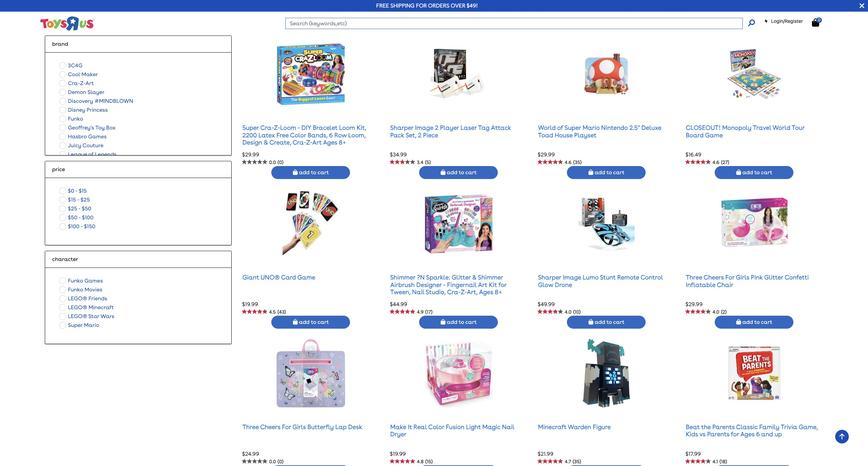 Task type: locate. For each thing, give the bounding box(es) containing it.
0 horizontal spatial image
[[415, 124, 433, 131]]

- down $0 - $15
[[77, 197, 79, 203]]

color down diy
[[290, 132, 306, 139]]

for up chair
[[726, 274, 735, 281]]

super down lego® star wars "button"
[[68, 322, 83, 329]]

funko down disney
[[68, 116, 83, 122]]

(43)
[[278, 310, 286, 315]]

0 vertical spatial (35)
[[573, 160, 582, 165]]

(0)
[[426, 10, 431, 15], [278, 160, 283, 165], [278, 460, 283, 465]]

3 funko from the top
[[68, 287, 83, 293]]

$50 down $25 - $50 'button'
[[68, 214, 77, 221]]

1 vertical spatial $50
[[68, 214, 77, 221]]

sparkle:
[[426, 274, 450, 281]]

2 horizontal spatial super
[[565, 124, 581, 131]]

(0) for super cra-z-loom - diy bracelet loom kit, 2200 latex free color bands, 6 row loom, design & create, cra-z-art ages 8+
[[278, 160, 283, 165]]

super for super cra-z-loom - diy bracelet loom kit, 2200 latex free color bands, 6 row loom, design & create, cra-z-art ages 8+
[[242, 124, 259, 131]]

1 glitter from the left
[[452, 274, 471, 281]]

4.5 (43)
[[269, 310, 286, 315]]

for right kit
[[499, 281, 507, 289]]

funko
[[68, 116, 83, 122], [68, 278, 83, 284], [68, 287, 83, 293]]

close button image
[[860, 2, 864, 10]]

$29.99
[[242, 152, 259, 158], [538, 152, 555, 158], [686, 301, 703, 308]]

- right $0
[[75, 188, 77, 194]]

2 up the "piece"
[[435, 124, 439, 131]]

family & entertainment games button
[[57, 25, 150, 33]]

2 horizontal spatial ages
[[741, 431, 755, 439]]

- for $150
[[81, 223, 83, 230]]

color right real at the bottom left
[[428, 424, 444, 431]]

- inside super cra-z-loom - diy bracelet loom kit, 2200 latex free color bands, 6 row loom, design & create, cra-z-art ages 8+
[[298, 124, 300, 131]]

1 vertical spatial 0.0 (0)
[[269, 160, 283, 165]]

glitter inside three cheers for girls pink glitter confetti inflatable chair
[[764, 274, 783, 281]]

$15 up $15 - $25
[[79, 188, 87, 194]]

1 horizontal spatial for
[[731, 431, 739, 439]]

super cra-z-loom - diy bracelet loom kit, 2200 latex free color bands, 6 row loom, design & create, cra-z-art ages 8+ link
[[242, 124, 366, 146]]

4.0
[[565, 310, 572, 315], [713, 310, 720, 315]]

1 horizontal spatial $29.99
[[538, 152, 555, 158]]

figure
[[593, 424, 611, 431]]

&
[[115, 8, 118, 14], [91, 17, 95, 23], [86, 26, 90, 32], [264, 139, 268, 146], [472, 274, 477, 281]]

lego® down the funko movies button
[[68, 296, 87, 302]]

$19.99 down dryer
[[390, 451, 406, 458]]

super inside button
[[68, 322, 83, 329]]

3 lego® from the top
[[68, 313, 87, 320]]

nail right magic
[[502, 424, 514, 431]]

games inside button
[[84, 278, 103, 284]]

2 glitter from the left
[[764, 274, 783, 281]]

6 inside super cra-z-loom - diy bracelet loom kit, 2200 latex free color bands, 6 row loom, design & create, cra-z-art ages 8+
[[329, 132, 333, 139]]

$24.99
[[390, 2, 407, 8], [242, 451, 259, 458]]

sharper up pack at the left top
[[390, 124, 414, 131]]

0 vertical spatial games
[[88, 133, 107, 140]]

$15 inside button
[[79, 188, 87, 194]]

0 horizontal spatial $100
[[68, 223, 79, 230]]

lego® inside button
[[68, 304, 87, 311]]

2 right set,
[[418, 132, 422, 139]]

1 horizontal spatial 4.0
[[713, 310, 720, 315]]

& down drawing, coloring & painting button
[[91, 17, 95, 23]]

sharper image 2 player laser tag attack pack set, 2 piece image
[[431, 40, 487, 108]]

(35) for figure
[[573, 460, 581, 465]]

sharper up glow
[[538, 274, 561, 281]]

0 horizontal spatial nail
[[412, 289, 424, 296]]

- inside "$0 - $15" button
[[75, 188, 77, 194]]

8+ down kit
[[495, 289, 502, 296]]

0 vertical spatial lego®
[[68, 296, 87, 302]]

0 vertical spatial mario
[[583, 124, 600, 131]]

art down maker
[[85, 80, 94, 86]]

cra- up latex
[[260, 124, 274, 131]]

1 vertical spatial for
[[282, 424, 291, 431]]

1 vertical spatial $19.99
[[390, 451, 406, 458]]

0 vertical spatial $15
[[79, 188, 87, 194]]

shimmer ?n sparkle: glitter & shimmer airbrush designer - fingernail art kit for tween, nail studio, cra-z-art, ages 8+ image
[[424, 190, 493, 258]]

2
[[435, 124, 439, 131], [418, 132, 422, 139]]

funko for funko
[[68, 116, 83, 122]]

0 horizontal spatial three
[[242, 424, 259, 431]]

glitter right pink
[[764, 274, 783, 281]]

1 4.0 from the left
[[565, 310, 572, 315]]

$17.99
[[686, 451, 701, 458]]

1 vertical spatial 8+
[[495, 289, 502, 296]]

up inside button
[[83, 17, 89, 23]]

- down sparkle:
[[443, 281, 446, 289]]

shimmer ?n sparkle: glitter & shimmer airbrush designer - fingernail art kit for tween, nail studio, cra-z-art, ages 8+ link
[[390, 274, 507, 296]]

game right card
[[297, 274, 315, 281]]

0.0 (0) for three cheers for girls  butterfly lap desk
[[269, 460, 283, 465]]

girls left butterfly
[[293, 424, 306, 431]]

1 horizontal spatial for
[[726, 274, 735, 281]]

tour
[[792, 124, 805, 131]]

for left butterfly
[[282, 424, 291, 431]]

0 vertical spatial image
[[415, 124, 433, 131]]

1 lego® from the top
[[68, 296, 87, 302]]

None search field
[[285, 18, 755, 29]]

up down drawing,
[[83, 17, 89, 23]]

game down closeout!
[[705, 132, 723, 139]]

4.0 for drone
[[565, 310, 572, 315]]

8+ down 'row'
[[339, 139, 346, 146]]

toad
[[538, 132, 553, 139]]

loom up free
[[280, 124, 296, 131]]

$100 up $150
[[82, 214, 94, 221]]

game,
[[799, 424, 818, 431]]

remote
[[617, 274, 639, 281]]

0 vertical spatial minecraft
[[88, 304, 114, 311]]

0 vertical spatial ages
[[323, 139, 337, 146]]

1 horizontal spatial world
[[773, 124, 791, 131]]

mario inside button
[[84, 322, 99, 329]]

art down "bands,"
[[312, 139, 322, 146]]

friends
[[88, 296, 107, 302]]

player
[[440, 124, 459, 131]]

of
[[557, 124, 563, 131], [88, 151, 94, 158]]

color inside "make it real  color fusion light magic nail dryer"
[[428, 424, 444, 431]]

demon slayer button
[[57, 88, 107, 97]]

games inside button
[[88, 133, 107, 140]]

4.6 (27)
[[713, 160, 729, 165]]

shopping bag image for three
[[736, 320, 741, 325]]

ages down 'row'
[[323, 139, 337, 146]]

$29.99 for three cheers for girls pink glitter confetti inflatable chair
[[686, 301, 703, 308]]

ages inside super cra-z-loom - diy bracelet loom kit, 2200 latex free color bands, 6 row loom, design & create, cra-z-art ages 8+
[[323, 139, 337, 146]]

1 vertical spatial games
[[84, 278, 103, 284]]

0 horizontal spatial up
[[83, 17, 89, 23]]

z-
[[80, 80, 85, 86], [274, 124, 280, 131], [306, 139, 312, 146], [461, 289, 467, 296]]

1 shimmer from the left
[[390, 274, 415, 281]]

1 vertical spatial girls
[[293, 424, 306, 431]]

for inside beat the parents classic family trivia game, kids vs parents for ages 6 and up
[[731, 431, 739, 439]]

0 horizontal spatial for
[[499, 281, 507, 289]]

- left diy
[[298, 124, 300, 131]]

loom up 'row'
[[339, 124, 355, 131]]

pink
[[751, 274, 763, 281]]

super up house
[[565, 124, 581, 131]]

1 vertical spatial minecraft
[[538, 424, 567, 431]]

- inside $50 - $100 'button'
[[79, 214, 81, 221]]

$25 - $50
[[68, 206, 91, 212]]

lego® for lego® star wars
[[68, 313, 87, 320]]

for inside three cheers for girls pink glitter confetti inflatable chair
[[726, 274, 735, 281]]

1 horizontal spatial $25
[[81, 197, 90, 203]]

0 vertical spatial of
[[557, 124, 563, 131]]

for down classic
[[731, 431, 739, 439]]

0 vertical spatial 4.7
[[713, 10, 719, 15]]

desk
[[348, 424, 362, 431]]

1 horizontal spatial minecraft
[[538, 424, 567, 431]]

ages down classic
[[741, 431, 755, 439]]

discovery #mindblown button
[[57, 97, 135, 106]]

1 vertical spatial funko
[[68, 278, 83, 284]]

piece
[[423, 132, 438, 139]]

super for super mario
[[68, 322, 83, 329]]

2 horizontal spatial $29.99
[[686, 301, 703, 308]]

1 vertical spatial sharper
[[538, 274, 561, 281]]

shopping bag image
[[293, 20, 298, 26], [441, 20, 446, 26], [293, 170, 298, 175], [589, 170, 593, 175], [736, 170, 741, 175], [736, 320, 741, 325]]

cra- down diy
[[293, 139, 306, 146]]

$100 inside $50 - $100 'button'
[[82, 214, 94, 221]]

ages down kit
[[479, 289, 493, 296]]

world up toad
[[538, 124, 556, 131]]

family & entertainment games
[[68, 26, 148, 32]]

funko inside button
[[68, 287, 83, 293]]

$25 up $25 - $50
[[81, 197, 90, 203]]

2 4.0 from the left
[[713, 310, 720, 315]]

$100
[[82, 214, 94, 221], [68, 223, 79, 230]]

game inside closeout! monopoly travel world tour board game
[[705, 132, 723, 139]]

0 horizontal spatial world
[[538, 124, 556, 131]]

cart
[[318, 20, 329, 26], [465, 20, 477, 26], [613, 20, 625, 26], [761, 20, 772, 26], [318, 170, 329, 176], [465, 170, 477, 176], [613, 170, 625, 176], [761, 170, 772, 176], [318, 319, 329, 326], [465, 319, 477, 326], [613, 319, 625, 326], [761, 319, 772, 326]]

shopping bag image for super
[[293, 170, 298, 175]]

for
[[499, 281, 507, 289], [731, 431, 739, 439]]

$25
[[81, 197, 90, 203], [68, 206, 77, 212]]

1 horizontal spatial art
[[312, 139, 322, 146]]

disney princess button
[[57, 106, 110, 115]]

0 vertical spatial $25
[[81, 197, 90, 203]]

0 vertical spatial sharper
[[390, 124, 414, 131]]

2 vertical spatial lego®
[[68, 313, 87, 320]]

shimmer up kit
[[478, 274, 503, 281]]

shimmer up airbrush on the left of the page
[[390, 274, 415, 281]]

1 horizontal spatial shimmer
[[478, 274, 503, 281]]

6
[[329, 132, 333, 139], [756, 431, 760, 439]]

cheers inside three cheers for girls pink glitter confetti inflatable chair
[[704, 274, 724, 281]]

parents
[[712, 424, 735, 431], [707, 431, 730, 439]]

0 horizontal spatial ages
[[323, 139, 337, 146]]

(5)
[[425, 160, 431, 165]]

1 horizontal spatial nail
[[502, 424, 514, 431]]

parents down the
[[707, 431, 730, 439]]

mario up playset at the right of the page
[[583, 124, 600, 131]]

for for pink
[[726, 274, 735, 281]]

1 vertical spatial lego®
[[68, 304, 87, 311]]

butterfly
[[308, 424, 334, 431]]

of for world
[[557, 124, 563, 131]]

2 vertical spatial art
[[478, 281, 487, 289]]

0.0 (0)
[[417, 10, 431, 15], [269, 160, 283, 165], [269, 460, 283, 465]]

1 vertical spatial $25
[[68, 206, 77, 212]]

closeout! monopoly travel world tour board game
[[686, 124, 805, 139]]

0 horizontal spatial cheers
[[260, 424, 280, 431]]

make it real  color fusion light magic nail dryer link
[[390, 424, 514, 439]]

ages inside beat the parents classic family trivia game, kids vs parents for ages 6 and up
[[741, 431, 755, 439]]

cra-
[[68, 80, 80, 86], [260, 124, 274, 131], [293, 139, 306, 146], [447, 289, 461, 296]]

nail inside "shimmer ?n sparkle: glitter & shimmer airbrush designer - fingernail art kit for tween, nail studio, cra-z-art, ages 8+"
[[412, 289, 424, 296]]

0 vertical spatial $50
[[82, 206, 91, 212]]

league of legends button
[[57, 150, 119, 159]]

2 funko from the top
[[68, 278, 83, 284]]

- inside $100 - $150 button
[[81, 223, 83, 230]]

$15 - $25
[[68, 197, 90, 203]]

lego® for lego® friends
[[68, 296, 87, 302]]

(9)
[[573, 10, 579, 15]]

1 horizontal spatial girls
[[736, 274, 749, 281]]

$29.99 for super cra-z-loom - diy bracelet loom kit, 2200 latex free color bands, 6 row loom, design & create, cra-z-art ages 8+
[[242, 152, 259, 158]]

2 vertical spatial 0.0
[[269, 460, 276, 465]]

1 funko from the top
[[68, 116, 83, 122]]

up right and
[[775, 431, 782, 439]]

4.6 down house
[[565, 160, 572, 165]]

disney
[[68, 107, 85, 113]]

lego® up super mario button
[[68, 313, 87, 320]]

art inside cra-z-art 'button'
[[85, 80, 94, 86]]

0 horizontal spatial girls
[[293, 424, 306, 431]]

0 horizontal spatial 4.7
[[565, 460, 571, 465]]

1 4.6 from the left
[[565, 160, 572, 165]]

nintendo
[[601, 124, 628, 131]]

$29.99 down 'inflatable'
[[686, 301, 703, 308]]

sharper image lumo stunt remote control glow drone image
[[578, 190, 635, 258]]

beat
[[686, 424, 700, 431]]

& down latex
[[264, 139, 268, 146]]

girls inside three cheers for girls pink glitter confetti inflatable chair
[[736, 274, 749, 281]]

0 vertical spatial cheers
[[704, 274, 724, 281]]

1 horizontal spatial of
[[557, 124, 563, 131]]

0 horizontal spatial $25
[[68, 206, 77, 212]]

giant uno® card game image
[[283, 190, 339, 258]]

0 horizontal spatial sharper
[[390, 124, 414, 131]]

0 vertical spatial art
[[85, 80, 94, 86]]

1 horizontal spatial cheers
[[704, 274, 724, 281]]

dryer
[[390, 431, 407, 439]]

of inside button
[[88, 151, 94, 158]]

1 horizontal spatial glitter
[[764, 274, 783, 281]]

0 horizontal spatial game
[[297, 274, 315, 281]]

1 horizontal spatial 4.7
[[713, 10, 719, 15]]

2 4.6 from the left
[[713, 160, 720, 165]]

character element
[[52, 256, 225, 264]]

image up drone
[[563, 274, 581, 281]]

for
[[726, 274, 735, 281], [282, 424, 291, 431]]

geoffrey's toy box
[[68, 124, 115, 131]]

girls left pink
[[736, 274, 749, 281]]

make it real  color fusion light magic nail dryer image
[[424, 340, 493, 408]]

0 vertical spatial $19.99
[[242, 301, 258, 308]]

orders
[[428, 2, 450, 9]]

world inside world of super mario nintendo 2.5" deluxe toad house playset
[[538, 124, 556, 131]]

glitter up fingernail
[[452, 274, 471, 281]]

lego® for lego® minecraft
[[68, 304, 87, 311]]

2 shimmer from the left
[[478, 274, 503, 281]]

world
[[538, 124, 556, 131], [773, 124, 791, 131]]

three cheers for girls pink glitter confetti inflatable chair link
[[686, 274, 809, 289]]

art left kit
[[478, 281, 487, 289]]

6 left and
[[756, 431, 760, 439]]

league
[[68, 151, 87, 158]]

& inside "shimmer ?n sparkle: glitter & shimmer airbrush designer - fingernail art kit for tween, nail studio, cra-z-art, ages 8+"
[[472, 274, 477, 281]]

girls for pink
[[736, 274, 749, 281]]

1 vertical spatial image
[[563, 274, 581, 281]]

4.6 left (27) in the top of the page
[[713, 160, 720, 165]]

?n
[[417, 274, 425, 281]]

$0 - $15
[[68, 188, 87, 194]]

$15 - $25 button
[[57, 196, 92, 205]]

0 vertical spatial for
[[726, 274, 735, 281]]

mario down lego® star wars at the bottom left
[[84, 322, 99, 329]]

1 horizontal spatial loom
[[339, 124, 355, 131]]

1 horizontal spatial color
[[428, 424, 444, 431]]

z- down fingernail
[[461, 289, 467, 296]]

4.7 for 4.7 (21)
[[713, 10, 719, 15]]

1 horizontal spatial 4.6
[[713, 160, 720, 165]]

$15 inside button
[[68, 197, 76, 203]]

$50 up '$50 - $100'
[[82, 206, 91, 212]]

z- inside 'button'
[[80, 80, 85, 86]]

0 vertical spatial up
[[83, 17, 89, 23]]

color inside super cra-z-loom - diy bracelet loom kit, 2200 latex free color bands, 6 row loom, design & create, cra-z-art ages 8+
[[290, 132, 306, 139]]

sharper inside "sharper image 2 player laser tag attack pack set, 2 piece"
[[390, 124, 414, 131]]

- inside $25 - $50 'button'
[[78, 206, 80, 212]]

cool maker button
[[57, 70, 100, 79]]

super inside super cra-z-loom - diy bracelet loom kit, 2200 latex free color bands, 6 row loom, design & create, cra-z-art ages 8+
[[242, 124, 259, 131]]

inflatable
[[686, 281, 716, 289]]

three inside three cheers for girls pink glitter confetti inflatable chair
[[686, 274, 702, 281]]

funko down funko games button
[[68, 287, 83, 293]]

games up movies on the bottom left
[[84, 278, 103, 284]]

nail inside "make it real  color fusion light magic nail dryer"
[[502, 424, 514, 431]]

lego® down 'lego® friends' button
[[68, 304, 87, 311]]

- inside $15 - $25 button
[[77, 197, 79, 203]]

0 vertical spatial three
[[686, 274, 702, 281]]

demon slayer
[[68, 89, 105, 95]]

$15 down "$0 - $15" button
[[68, 197, 76, 203]]

games
[[130, 26, 148, 32]]

1 vertical spatial $100
[[68, 223, 79, 230]]

1 vertical spatial 4.7
[[565, 460, 571, 465]]

lego® inside "button"
[[68, 313, 87, 320]]

vs
[[700, 431, 706, 439]]

funko up the funko movies button
[[68, 278, 83, 284]]

of down the "couture"
[[88, 151, 94, 158]]

(18)
[[720, 460, 727, 465]]

lego®
[[68, 296, 87, 302], [68, 304, 87, 311], [68, 313, 87, 320]]

closeout! monopoly travel world tour board game link
[[686, 124, 805, 139]]

1 horizontal spatial three
[[686, 274, 702, 281]]

0 horizontal spatial art
[[85, 80, 94, 86]]

4.0 left (2)
[[713, 310, 720, 315]]

0 vertical spatial color
[[290, 132, 306, 139]]

super up 2200
[[242, 124, 259, 131]]

6 inside beat the parents classic family trivia game, kids vs parents for ages 6 and up
[[756, 431, 760, 439]]

4.7 (35)
[[565, 460, 581, 465]]

minecraft warden figure
[[538, 424, 611, 431]]

lego® inside button
[[68, 296, 87, 302]]

4.0 left (10)
[[565, 310, 572, 315]]

1 world from the left
[[538, 124, 556, 131]]

up inside beat the parents classic family trivia game, kids vs parents for ages 6 and up
[[775, 431, 782, 439]]

giant
[[242, 274, 259, 281]]

minecraft down friends
[[88, 304, 114, 311]]

- inside "shimmer ?n sparkle: glitter & shimmer airbrush designer - fingernail art kit for tween, nail studio, cra-z-art, ages 8+"
[[443, 281, 446, 289]]

world left tour
[[773, 124, 791, 131]]

8+
[[339, 139, 346, 146], [495, 289, 502, 296]]

0 horizontal spatial 4.0
[[565, 310, 572, 315]]

games down toy
[[88, 133, 107, 140]]

- down $25 - $50
[[79, 214, 81, 221]]

& up fingernail
[[472, 274, 477, 281]]

parents right the
[[712, 424, 735, 431]]

image up the "piece"
[[415, 124, 433, 131]]

cra- down cool
[[68, 80, 80, 86]]

cheers for three cheers for girls  butterfly lap desk
[[260, 424, 280, 431]]

1 vertical spatial parents
[[707, 431, 730, 439]]

$29.99 down toad
[[538, 152, 555, 158]]

0 horizontal spatial 6
[[329, 132, 333, 139]]

funko for funko games
[[68, 278, 83, 284]]

attack
[[491, 124, 511, 131]]

1 vertical spatial ages
[[479, 289, 493, 296]]

sharper inside sharper image lumo stunt remote control glow drone
[[538, 274, 561, 281]]

1 horizontal spatial $100
[[82, 214, 94, 221]]

1 vertical spatial 6
[[756, 431, 760, 439]]

1 vertical spatial $15
[[68, 197, 76, 203]]

beat the parents classic family trivia game, kids vs parents for ages 6 and up image
[[726, 340, 783, 408]]

1 vertical spatial game
[[297, 274, 315, 281]]

minecraft left warden
[[538, 424, 567, 431]]

0.0 (0) for super cra-z-loom - diy bracelet loom kit, 2200 latex free color bands, 6 row loom, design & create, cra-z-art ages 8+
[[269, 160, 283, 165]]

image inside sharper image lumo stunt remote control glow drone
[[563, 274, 581, 281]]

z- down cool maker
[[80, 80, 85, 86]]

nail down designer
[[412, 289, 424, 296]]

image inside "sharper image 2 player laser tag attack pack set, 2 piece"
[[415, 124, 433, 131]]

monopoly
[[722, 124, 752, 131]]

0 horizontal spatial for
[[282, 424, 291, 431]]

1 horizontal spatial up
[[775, 431, 782, 439]]

add to cart
[[298, 20, 329, 26], [446, 20, 477, 26], [593, 20, 625, 26], [741, 20, 772, 26], [298, 170, 329, 176], [446, 170, 477, 176], [593, 170, 625, 176], [741, 170, 772, 176], [298, 319, 329, 326], [446, 319, 477, 326], [593, 319, 625, 326], [741, 319, 772, 326]]

lego® minecraft
[[68, 304, 114, 311]]

$15
[[79, 188, 87, 194], [68, 197, 76, 203]]

loom,
[[348, 132, 366, 139]]

shopping bag image inside '0' link
[[812, 18, 819, 27]]

0 horizontal spatial of
[[88, 151, 94, 158]]

shopping bag image
[[812, 18, 819, 27], [589, 20, 593, 26], [736, 20, 741, 26], [441, 170, 446, 175], [293, 320, 298, 325], [441, 320, 446, 325], [589, 320, 593, 325]]

$49!
[[467, 2, 478, 9]]

2 lego® from the top
[[68, 304, 87, 311]]

sharper image lumo stunt remote control glow drone link
[[538, 274, 663, 289]]

6 down bracelet
[[329, 132, 333, 139]]

$25 down $15 - $25 button
[[68, 206, 77, 212]]

0 vertical spatial $24.99
[[390, 2, 407, 8]]

$19.99 down giant
[[242, 301, 258, 308]]

sharper for drone
[[538, 274, 561, 281]]

1 vertical spatial cheers
[[260, 424, 280, 431]]

1 horizontal spatial ages
[[479, 289, 493, 296]]

$29.99 down design
[[242, 152, 259, 158]]

toys r us image
[[40, 16, 95, 31]]

0 vertical spatial 6
[[329, 132, 333, 139]]

- down $15 - $25
[[78, 206, 80, 212]]

of inside world of super mario nintendo 2.5" deluxe toad house playset
[[557, 124, 563, 131]]

- left $150
[[81, 223, 83, 230]]

0 horizontal spatial $19.99
[[242, 301, 258, 308]]

for
[[416, 2, 427, 9]]

mario inside world of super mario nintendo 2.5" deluxe toad house playset
[[583, 124, 600, 131]]

$100 inside $100 - $150 button
[[68, 223, 79, 230]]

$100 down $50 - $100 'button' on the left top
[[68, 223, 79, 230]]

entertainment
[[91, 26, 129, 32]]

4.7 for 4.7 (35)
[[565, 460, 571, 465]]

$50
[[82, 206, 91, 212], [68, 214, 77, 221]]

1 horizontal spatial super
[[242, 124, 259, 131]]

0 vertical spatial $100
[[82, 214, 94, 221]]

of up house
[[557, 124, 563, 131]]

cra- down fingernail
[[447, 289, 461, 296]]

lego® friends button
[[57, 295, 109, 303]]

kit,
[[357, 124, 366, 131]]

z- down "bands,"
[[306, 139, 312, 146]]

minecraft warden figure link
[[538, 424, 611, 431]]

2 world from the left
[[773, 124, 791, 131]]



Task type: vqa. For each thing, say whether or not it's contained in the screenshot.
"Board"
yes



Task type: describe. For each thing, give the bounding box(es) containing it.
juicy
[[68, 142, 81, 149]]

minecraft inside button
[[88, 304, 114, 311]]

three for three cheers for girls  butterfly lap desk
[[242, 424, 259, 431]]

1 loom from the left
[[280, 124, 296, 131]]

discovery
[[68, 98, 93, 104]]

brand element
[[52, 40, 225, 48]]

funko movies button
[[57, 286, 104, 295]]

1 horizontal spatial $24.99
[[390, 2, 407, 8]]

image for 2
[[415, 124, 433, 131]]

0.0 for three cheers for girls  butterfly lap desk
[[269, 460, 276, 465]]

funko button
[[57, 115, 85, 123]]

(35) for super
[[573, 160, 582, 165]]

for for butterfly
[[282, 424, 291, 431]]

$25 inside 'button'
[[68, 206, 77, 212]]

designer
[[416, 281, 442, 289]]

minecraft warden figure image
[[578, 340, 635, 408]]

(0) for three cheers for girls  butterfly lap desk
[[278, 460, 283, 465]]

girls for butterfly
[[293, 424, 306, 431]]

fusion
[[446, 424, 465, 431]]

- for $50
[[78, 206, 80, 212]]

- for $15
[[75, 188, 77, 194]]

world inside closeout! monopoly travel world tour board game
[[773, 124, 791, 131]]

over
[[451, 2, 465, 9]]

$19.99 for make it real  color fusion light magic nail dryer
[[390, 451, 406, 458]]

cra-z-art button
[[57, 79, 96, 88]]

- for $25
[[77, 197, 79, 203]]

coloring
[[92, 8, 113, 14]]

z- inside "shimmer ?n sparkle: glitter & shimmer airbrush designer - fingernail art kit for tween, nail studio, cra-z-art, ages 8+"
[[461, 289, 467, 296]]

8+ inside super cra-z-loom - diy bracelet loom kit, 2200 latex free color bands, 6 row loom, design & create, cra-z-art ages 8+
[[339, 139, 346, 146]]

$49.99
[[538, 301, 555, 308]]

cra- inside "shimmer ?n sparkle: glitter & shimmer airbrush designer - fingernail art kit for tween, nail studio, cra-z-art, ages 8+"
[[447, 289, 461, 296]]

art inside super cra-z-loom - diy bracelet loom kit, 2200 latex free color bands, 6 row loom, design & create, cra-z-art ages 8+
[[312, 139, 322, 146]]

princess
[[87, 107, 108, 113]]

0 vertical spatial 0.0
[[417, 10, 424, 15]]

hasbro
[[68, 133, 87, 140]]

$19.99 for giant uno® card game
[[242, 301, 258, 308]]

painting
[[120, 8, 142, 14]]

set,
[[406, 132, 417, 139]]

shopping bag image for world
[[589, 170, 593, 175]]

& down dress up & accessories button at the top of page
[[86, 26, 90, 32]]

(21)
[[721, 10, 728, 15]]

wars
[[101, 313, 114, 320]]

uno®
[[261, 274, 280, 281]]

$100 - $150
[[68, 223, 95, 230]]

sharper for pack
[[390, 124, 414, 131]]

three cheers for girls  pink glitter confetti inflatable chair image
[[720, 190, 789, 258]]

drawing, coloring & painting
[[68, 8, 142, 14]]

geoffrey's toy box button
[[57, 123, 118, 132]]

4.5
[[269, 310, 276, 315]]

- for $100
[[79, 214, 81, 221]]

cra- inside 'button'
[[68, 80, 80, 86]]

slayer
[[88, 89, 105, 95]]

8+ inside "shimmer ?n sparkle: glitter & shimmer airbrush designer - fingernail art kit for tween, nail studio, cra-z-art, ages 8+"
[[495, 289, 502, 296]]

0 horizontal spatial 2
[[418, 132, 422, 139]]

kids
[[686, 431, 698, 439]]

bands,
[[308, 132, 328, 139]]

$25 inside button
[[81, 197, 90, 203]]

card
[[281, 274, 296, 281]]

family
[[759, 424, 780, 431]]

(17)
[[425, 310, 433, 315]]

box
[[106, 124, 115, 131]]

fingernail
[[447, 281, 477, 289]]

discovery #mindblown
[[68, 98, 133, 104]]

dress
[[68, 17, 82, 23]]

$25 - $50 button
[[57, 205, 93, 213]]

0 link
[[812, 17, 826, 27]]

light
[[466, 424, 481, 431]]

lego® star wars
[[68, 313, 114, 320]]

games for funko games
[[84, 278, 103, 284]]

giant uno® card game
[[242, 274, 315, 281]]

lego® minecraft button
[[57, 303, 116, 312]]

studio,
[[426, 289, 446, 296]]

of for league
[[88, 151, 94, 158]]

the
[[701, 424, 711, 431]]

3.4 (5)
[[417, 160, 431, 165]]

super cra-z-loom - diy bracelet loom kit, 2200 latex free color bands, 6 row loom, design & create, cra-z-art ages 8+ image
[[277, 40, 345, 108]]

(2)
[[721, 310, 727, 315]]

2 loom from the left
[[339, 124, 355, 131]]

image for lumo
[[563, 274, 581, 281]]

warden
[[568, 424, 591, 431]]

art inside "shimmer ?n sparkle: glitter & shimmer airbrush designer - fingernail art kit for tween, nail studio, cra-z-art, ages 8+"
[[478, 281, 487, 289]]

make
[[390, 424, 406, 431]]

& inside super cra-z-loom - diy bracelet loom kit, 2200 latex free color bands, 6 row loom, design & create, cra-z-art ages 8+
[[264, 139, 268, 146]]

3.4
[[417, 160, 424, 165]]

travel
[[753, 124, 771, 131]]

three cheers for girls  butterfly lap desk image
[[277, 340, 345, 408]]

$29.99 for world of super mario nintendo 2.5" deluxe toad house playset
[[538, 152, 555, 158]]

toy
[[95, 124, 105, 131]]

trivia
[[781, 424, 797, 431]]

three cheers for girls  butterfly lap desk link
[[242, 424, 362, 431]]

$50 - $100 button
[[57, 213, 96, 222]]

0.0 for super cra-z-loom - diy bracelet loom kit, 2200 latex free color bands, 6 row loom, design & create, cra-z-art ages 8+
[[269, 160, 276, 165]]

games for hasbro games
[[88, 133, 107, 140]]

playset
[[574, 132, 597, 139]]

geoffrey's
[[68, 124, 94, 131]]

three for three cheers for girls pink glitter confetti inflatable chair
[[686, 274, 702, 281]]

super inside world of super mario nintendo 2.5" deluxe toad house playset
[[565, 124, 581, 131]]

sharper image 2 player laser tag attack pack set, 2 piece
[[390, 124, 511, 139]]

latex
[[258, 132, 275, 139]]

4.1 (18)
[[713, 460, 727, 465]]

4.0 for inflatable
[[713, 310, 720, 315]]

accessories
[[96, 17, 126, 23]]

character
[[52, 256, 78, 263]]

juicy couture
[[68, 142, 103, 149]]

ages inside "shimmer ?n sparkle: glitter & shimmer airbrush designer - fingernail art kit for tween, nail studio, cra-z-art, ages 8+"
[[479, 289, 493, 296]]

#mindblown
[[94, 98, 133, 104]]

house
[[555, 132, 573, 139]]

price element
[[52, 166, 225, 174]]

maker
[[82, 71, 98, 78]]

1 horizontal spatial 2
[[435, 124, 439, 131]]

super cra-z-loom - diy bracelet loom kit, 2200 latex free color bands, 6 row loom, design & create, cra-z-art ages 8+
[[242, 124, 366, 146]]

world of super mario nintendo 2.5" deluxe toad house playset image
[[578, 40, 635, 108]]

Enter Keyword or Item No. search field
[[285, 18, 743, 29]]

create,
[[269, 139, 291, 146]]

0 vertical spatial parents
[[712, 424, 735, 431]]

z- up free
[[274, 124, 280, 131]]

tween,
[[390, 289, 411, 296]]

$21.99
[[538, 451, 554, 458]]

funko games
[[68, 278, 103, 284]]

free shipping for orders over $49! link
[[376, 2, 478, 9]]

4.0 (10)
[[565, 310, 581, 315]]

dress up & accessories
[[68, 17, 126, 23]]

disney princess
[[68, 107, 108, 113]]

1 vertical spatial $24.99
[[242, 451, 259, 458]]

4.3
[[565, 10, 571, 15]]

& up accessories
[[115, 8, 118, 14]]

demon
[[68, 89, 86, 95]]

shopping bag image for closeout!
[[736, 170, 741, 175]]

for inside "shimmer ?n sparkle: glitter & shimmer airbrush designer - fingernail art kit for tween, nail studio, cra-z-art, ages 8+"
[[499, 281, 507, 289]]

$100 - $150 button
[[57, 222, 97, 231]]

4.6 for monopoly
[[713, 160, 720, 165]]

make it real  color fusion light magic nail dryer
[[390, 424, 514, 439]]

funko for funko movies
[[68, 287, 83, 293]]

world of super mario nintendo 2.5" deluxe toad house playset link
[[538, 124, 661, 139]]

movies
[[85, 287, 102, 293]]

4.4 (24)
[[269, 10, 286, 15]]

closeout! monopoly travel world tour board game image
[[726, 40, 783, 108]]

brand
[[52, 41, 68, 47]]

1 horizontal spatial $50
[[82, 206, 91, 212]]

star
[[88, 313, 99, 320]]

4.6 for of
[[565, 160, 572, 165]]

airbrush
[[390, 281, 415, 289]]

0 vertical spatial 0.0 (0)
[[417, 10, 431, 15]]

0 vertical spatial (0)
[[426, 10, 431, 15]]

4.9 (17)
[[417, 310, 433, 315]]

4.4
[[269, 10, 276, 15]]

free
[[277, 132, 289, 139]]

glitter inside "shimmer ?n sparkle: glitter & shimmer airbrush designer - fingernail art kit for tween, nail studio, cra-z-art, ages 8+"
[[452, 274, 471, 281]]

kit
[[489, 281, 497, 289]]

cheers for three cheers for girls pink glitter confetti inflatable chair
[[704, 274, 724, 281]]



